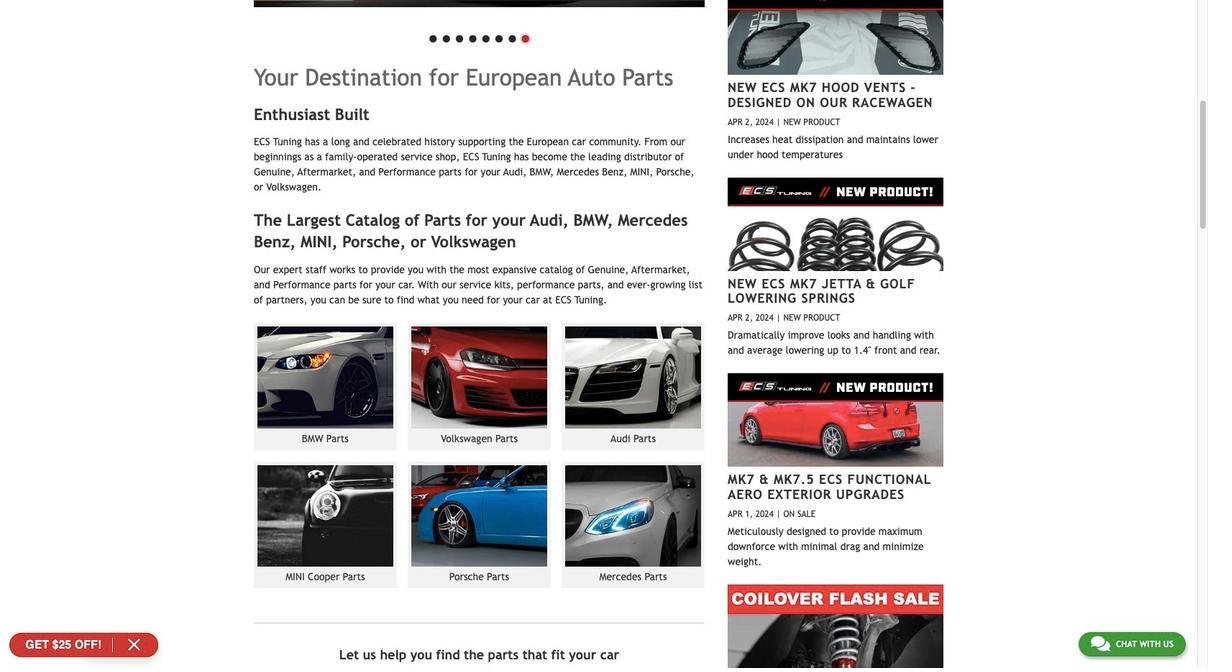 Task type: vqa. For each thing, say whether or not it's contained in the screenshot.
MK7 & MK7.5 ECS Functional Aero Exterior Upgrades image
yes



Task type: locate. For each thing, give the bounding box(es) containing it.
new ecs mk7 hood vents - designed on our racewagen image
[[728, 0, 944, 75]]

new ecs mk7 jetta & golf lowering springs image
[[728, 177, 944, 271]]

comments image
[[1091, 635, 1110, 652]]



Task type: describe. For each thing, give the bounding box(es) containing it.
mk7 & mk7.5 ecs functional aero exterior upgrades image
[[728, 373, 944, 467]]

generic - monthly recap image
[[254, 0, 705, 7]]

flash sale - ecs coilovers starting at $475.99 shipped image
[[728, 585, 944, 668]]



